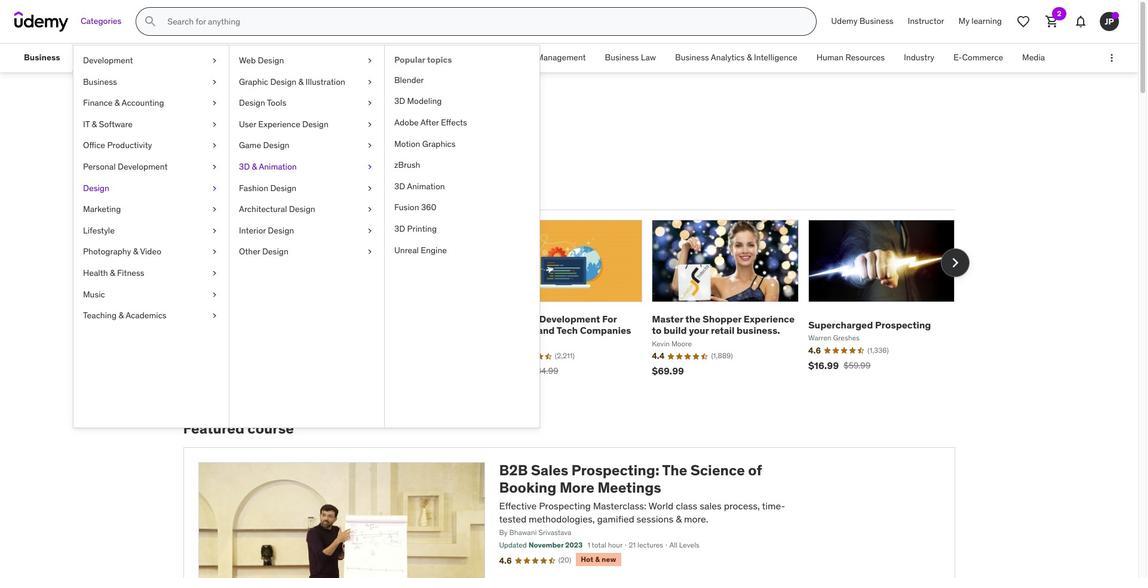 Task type: describe. For each thing, give the bounding box(es) containing it.
business inside business strategy link
[[360, 52, 394, 63]]

3d animation
[[394, 181, 445, 192]]

3d animation link
[[385, 176, 540, 197]]

project management link
[[498, 44, 596, 72]]

arrow pointing to subcategory menu links image
[[70, 44, 80, 72]]

development for personal
[[118, 161, 168, 172]]

course
[[248, 420, 294, 438]]

health
[[83, 268, 108, 278]]

business inside business development for startups and tech companies
[[496, 313, 537, 325]]

xsmall image for other design
[[365, 246, 375, 258]]

design down graphic
[[239, 98, 265, 108]]

xsmall image for game design
[[365, 140, 375, 152]]

interior design
[[239, 225, 294, 236]]

web design link
[[230, 50, 384, 71]]

0 vertical spatial development
[[83, 55, 133, 66]]

notifications image
[[1074, 14, 1088, 29]]

effects
[[441, 117, 467, 128]]

popular
[[211, 188, 246, 200]]

communication
[[174, 52, 233, 63]]

and
[[538, 325, 555, 337]]

supercharged prospecting link
[[809, 319, 931, 331]]

development for business
[[539, 313, 600, 325]]

& for it & software
[[92, 119, 97, 130]]

it & software link
[[74, 114, 229, 135]]

Search for anything text field
[[165, 11, 802, 32]]

motion graphics
[[394, 138, 456, 149]]

by
[[499, 529, 508, 538]]

design for graphic
[[270, 76, 297, 87]]

xsmall image for music
[[210, 289, 219, 301]]

human
[[817, 52, 844, 63]]

business inside the 'udemy business' "link"
[[860, 16, 894, 26]]

master the shopper experience to build your retail business.
[[652, 313, 795, 337]]

all
[[670, 541, 678, 550]]

personal
[[83, 161, 116, 172]]

3d for 3d & animation
[[239, 161, 250, 172]]

finance & accounting
[[83, 98, 164, 108]]

0 vertical spatial courses
[[237, 100, 315, 126]]

unreal
[[394, 245, 419, 256]]

unreal engine link
[[385, 240, 540, 261]]

business law link
[[596, 44, 666, 72]]

interior
[[239, 225, 266, 236]]

business up finance
[[83, 76, 117, 87]]

3d & animation element
[[384, 45, 540, 428]]

xsmall image for it & software
[[210, 119, 219, 131]]

health & fitness link
[[74, 263, 229, 284]]

xsmall image for 3d & animation
[[365, 161, 375, 173]]

entrepreneurship
[[90, 52, 155, 63]]

xsmall image for user experience design
[[365, 119, 375, 131]]

tested
[[499, 513, 527, 525]]

media link
[[1013, 44, 1055, 72]]

3d modeling link
[[385, 91, 540, 112]]

& for 3d & animation
[[252, 161, 257, 172]]

design inside 'link'
[[302, 119, 329, 130]]

3d & animation
[[239, 161, 297, 172]]

& down web design link
[[299, 76, 304, 87]]

design for other
[[262, 246, 289, 257]]

graphic design & illustration
[[239, 76, 345, 87]]

xsmall image for teaching & academics
[[210, 310, 219, 322]]

video
[[140, 246, 161, 257]]

e-commerce link
[[944, 44, 1013, 72]]

sales inside b2b sales prospecting: the science of booking more meetings effective prospecting masterclass: world class sales process, time- tested methodologies, gamified sessions & more. by bhawani srivastava
[[531, 461, 569, 480]]

xsmall image for health & fitness
[[210, 268, 219, 279]]

design down personal
[[83, 183, 109, 193]]

updated
[[499, 541, 527, 550]]

teaching
[[83, 310, 117, 321]]

most popular button
[[183, 180, 248, 209]]

gamified
[[597, 513, 635, 525]]

architectural design link
[[230, 199, 384, 220]]

learning
[[972, 16, 1002, 26]]

music link
[[74, 284, 229, 306]]

business development for startups and tech companies
[[496, 313, 631, 337]]

1 total hour
[[588, 541, 623, 550]]

0 horizontal spatial business link
[[14, 44, 70, 72]]

udemy business link
[[824, 7, 901, 36]]

world
[[649, 500, 674, 512]]

unreal engine
[[394, 245, 447, 256]]

management inside project management link
[[537, 52, 586, 63]]

xsmall image for web design
[[365, 55, 375, 67]]

productivity
[[107, 140, 152, 151]]

other design link
[[230, 242, 384, 263]]

photography & video link
[[74, 242, 229, 263]]

my
[[959, 16, 970, 26]]

xsmall image for interior design
[[365, 225, 375, 237]]

companies
[[580, 325, 631, 337]]

management inside management link
[[253, 52, 302, 63]]

xsmall image for architectural design
[[365, 204, 375, 216]]

intelligence
[[754, 52, 798, 63]]

office productivity link
[[74, 135, 229, 157]]

teaching & academics link
[[74, 306, 229, 327]]

design for fashion
[[270, 183, 297, 193]]

hot
[[581, 555, 594, 564]]

operations
[[447, 52, 489, 63]]

360
[[421, 202, 437, 213]]

sales
[[700, 500, 722, 512]]

fusion
[[394, 202, 419, 213]]

industry link
[[895, 44, 944, 72]]

master
[[652, 313, 684, 325]]

management link
[[243, 44, 311, 72]]

you have alerts image
[[1112, 12, 1120, 19]]

of
[[749, 461, 762, 480]]

next image
[[946, 253, 965, 273]]

sessions
[[637, 513, 674, 525]]

popular
[[394, 54, 425, 65]]

human resources link
[[807, 44, 895, 72]]

0 vertical spatial to
[[242, 152, 256, 171]]

b2b
[[499, 461, 528, 480]]

motion graphics link
[[385, 134, 540, 155]]

udemy image
[[14, 11, 69, 32]]

design for web
[[258, 55, 284, 66]]

& for health & fitness
[[110, 268, 115, 278]]

blender link
[[385, 70, 540, 91]]

retail
[[711, 325, 735, 337]]

2
[[1058, 9, 1062, 18]]

carousel element
[[183, 220, 970, 392]]

operations link
[[438, 44, 498, 72]]

fusion 360
[[394, 202, 437, 213]]

fashion design link
[[230, 178, 384, 199]]

communication link
[[165, 44, 243, 72]]

business development for startups and tech companies link
[[496, 313, 631, 337]]

instructor
[[908, 16, 945, 26]]



Task type: vqa. For each thing, say whether or not it's contained in the screenshot.
topmost Development
yes



Task type: locate. For each thing, give the bounding box(es) containing it.
1 horizontal spatial to
[[652, 325, 662, 337]]

design for architectural
[[289, 204, 315, 215]]

fusion 360 link
[[385, 197, 540, 219]]

0 vertical spatial experience
[[258, 119, 300, 130]]

1 vertical spatial development
[[118, 161, 168, 172]]

& right hot
[[595, 555, 600, 564]]

0 vertical spatial sales
[[183, 100, 233, 126]]

3d printing
[[394, 224, 437, 234]]

business inside business analytics & intelligence link
[[675, 52, 709, 63]]

design
[[258, 55, 284, 66], [270, 76, 297, 87], [239, 98, 265, 108], [302, 119, 329, 130], [263, 140, 290, 151], [83, 183, 109, 193], [270, 183, 297, 193], [289, 204, 315, 215], [268, 225, 294, 236], [262, 246, 289, 257]]

design tools link
[[230, 93, 384, 114]]

xsmall image inside music link
[[210, 289, 219, 301]]

1 vertical spatial to
[[652, 325, 662, 337]]

xsmall image
[[210, 55, 219, 67], [210, 76, 219, 88], [365, 98, 375, 109], [210, 119, 219, 131], [365, 119, 375, 131], [210, 140, 219, 152], [210, 161, 219, 173], [365, 161, 375, 173], [365, 183, 375, 194], [210, 204, 219, 216], [365, 225, 375, 237], [210, 268, 219, 279], [210, 289, 219, 301], [210, 310, 219, 322]]

0 horizontal spatial prospecting
[[539, 500, 591, 512]]

business right udemy
[[860, 16, 894, 26]]

analytics
[[711, 52, 745, 63]]

project management
[[508, 52, 586, 63]]

xsmall image for graphic design & illustration
[[365, 76, 375, 88]]

& inside b2b sales prospecting: the science of booking more meetings effective prospecting masterclass: world class sales process, time- tested methodologies, gamified sessions & more. by bhawani srivastava
[[676, 513, 682, 525]]

4.6
[[499, 556, 512, 567]]

xsmall image inside game design link
[[365, 140, 375, 152]]

featured
[[183, 420, 244, 438]]

0 horizontal spatial to
[[242, 152, 256, 171]]

business
[[860, 16, 894, 26], [24, 52, 60, 63], [360, 52, 394, 63], [605, 52, 639, 63], [675, 52, 709, 63], [83, 76, 117, 87], [496, 313, 537, 325]]

master the shopper experience to build your retail business. link
[[652, 313, 795, 337]]

time-
[[762, 500, 786, 512]]

effective
[[499, 500, 537, 512]]

submit search image
[[144, 14, 158, 29]]

experience inside user experience design 'link'
[[258, 119, 300, 130]]

1 horizontal spatial animation
[[407, 181, 445, 192]]

xsmall image inside graphic design & illustration link
[[365, 76, 375, 88]]

experience right shopper
[[744, 313, 795, 325]]

xsmall image inside business link
[[210, 76, 219, 88]]

updated november 2023
[[499, 541, 583, 550]]

& left the get
[[252, 161, 257, 172]]

booking
[[499, 479, 557, 497]]

xsmall image inside "finance & accounting" "link"
[[210, 98, 219, 109]]

xsmall image for personal development
[[210, 161, 219, 173]]

the
[[662, 461, 688, 480]]

0 vertical spatial animation
[[259, 161, 297, 172]]

sales right b2b
[[531, 461, 569, 480]]

0 horizontal spatial animation
[[259, 161, 297, 172]]

xsmall image inside architectural design link
[[365, 204, 375, 216]]

modeling
[[407, 96, 442, 107]]

b2b sales prospecting: the science of booking more meetings effective prospecting masterclass: world class sales process, time- tested methodologies, gamified sessions & more. by bhawani srivastava
[[499, 461, 786, 538]]

xsmall image down communication link
[[210, 98, 219, 109]]

xsmall image for design tools
[[365, 98, 375, 109]]

design for game
[[263, 140, 290, 151]]

software
[[99, 119, 133, 130]]

xsmall image left fusion
[[365, 204, 375, 216]]

design down architectural design
[[268, 225, 294, 236]]

xsmall image inside personal development link
[[210, 161, 219, 173]]

tools
[[267, 98, 286, 108]]

user experience design link
[[230, 114, 384, 135]]

0 horizontal spatial experience
[[258, 119, 300, 130]]

after
[[421, 117, 439, 128]]

business analytics & intelligence
[[675, 52, 798, 63]]

xsmall image inside user experience design 'link'
[[365, 119, 375, 131]]

business left arrow pointing to subcategory menu links 'icon'
[[24, 52, 60, 63]]

xsmall image inside 3d & animation link
[[365, 161, 375, 173]]

user
[[239, 119, 256, 130]]

xsmall image left popular
[[365, 55, 375, 67]]

xsmall image inside design link
[[210, 183, 219, 194]]

xsmall image inside 'marketing' link
[[210, 204, 219, 216]]

adobe
[[394, 117, 419, 128]]

topics
[[427, 54, 452, 65]]

business link up "accounting"
[[74, 71, 229, 93]]

experience
[[258, 119, 300, 130], [744, 313, 795, 325]]

sales courses
[[183, 100, 315, 126]]

3d for 3d modeling
[[394, 96, 405, 107]]

management right project
[[537, 52, 586, 63]]

marketing link
[[74, 199, 229, 220]]

xsmall image inside office productivity link
[[210, 140, 219, 152]]

business left analytics
[[675, 52, 709, 63]]

animation up "360"
[[407, 181, 445, 192]]

& left video
[[133, 246, 138, 257]]

design link
[[74, 178, 229, 199]]

& inside "link"
[[115, 98, 120, 108]]

1 horizontal spatial prospecting
[[876, 319, 931, 331]]

shopper
[[703, 313, 742, 325]]

animation up fashion design
[[259, 161, 297, 172]]

class
[[676, 500, 698, 512]]

& for hot & new
[[595, 555, 600, 564]]

more.
[[684, 513, 709, 525]]

business left popular
[[360, 52, 394, 63]]

xsmall image inside fashion design link
[[365, 183, 375, 194]]

experience inside master the shopper experience to build your retail business.
[[744, 313, 795, 325]]

& right analytics
[[747, 52, 752, 63]]

to down game
[[242, 152, 256, 171]]

all levels
[[670, 541, 700, 550]]

2 vertical spatial development
[[539, 313, 600, 325]]

& for photography & video
[[133, 246, 138, 257]]

architectural design
[[239, 204, 315, 215]]

started
[[313, 152, 363, 171]]

jp link
[[1096, 7, 1124, 36]]

health & fitness
[[83, 268, 144, 278]]

engine
[[421, 245, 447, 256]]

sales left user
[[183, 100, 233, 126]]

xsmall image inside development link
[[210, 55, 219, 67]]

xsmall image inside the lifestyle link
[[210, 225, 219, 237]]

1 horizontal spatial sales
[[531, 461, 569, 480]]

1 horizontal spatial management
[[537, 52, 586, 63]]

xsmall image
[[365, 55, 375, 67], [365, 76, 375, 88], [210, 98, 219, 109], [365, 140, 375, 152], [210, 183, 219, 194], [365, 204, 375, 216], [210, 225, 219, 237], [210, 246, 219, 258], [365, 246, 375, 258]]

1 vertical spatial experience
[[744, 313, 795, 325]]

design down design tools link
[[302, 119, 329, 130]]

teaching & academics
[[83, 310, 167, 321]]

xsmall image for marketing
[[210, 204, 219, 216]]

more subcategory menu links image
[[1106, 52, 1118, 64]]

1 vertical spatial courses
[[183, 152, 239, 171]]

xsmall image left motion
[[365, 140, 375, 152]]

3d modeling
[[394, 96, 442, 107]]

3d left printing
[[394, 224, 405, 234]]

supercharged prospecting
[[809, 319, 931, 331]]

3d for 3d animation
[[394, 181, 405, 192]]

(20)
[[559, 556, 572, 565]]

sales
[[183, 100, 233, 126], [531, 461, 569, 480]]

xsmall image down business strategy link
[[365, 76, 375, 88]]

user experience design
[[239, 119, 329, 130]]

& right 'it'
[[92, 119, 97, 130]]

& for finance & accounting
[[115, 98, 120, 108]]

xsmall image inside the it & software link
[[210, 119, 219, 131]]

game design
[[239, 140, 290, 151]]

design up courses to get you started
[[263, 140, 290, 151]]

xsmall image left other
[[210, 246, 219, 258]]

0 horizontal spatial sales
[[183, 100, 233, 126]]

1 vertical spatial animation
[[407, 181, 445, 192]]

21 lectures
[[629, 541, 664, 550]]

to left build
[[652, 325, 662, 337]]

xsmall image inside interior design link
[[365, 225, 375, 237]]

0 horizontal spatial management
[[253, 52, 302, 63]]

udemy
[[832, 16, 858, 26]]

1
[[588, 541, 590, 550]]

& right health
[[110, 268, 115, 278]]

3d for 3d printing
[[394, 224, 405, 234]]

it & software
[[83, 119, 133, 130]]

adobe after effects
[[394, 117, 467, 128]]

business inside the business law link
[[605, 52, 639, 63]]

jp
[[1105, 16, 1115, 27]]

xsmall image inside design tools link
[[365, 98, 375, 109]]

design up the tools
[[270, 76, 297, 87]]

most popular
[[186, 188, 246, 200]]

zbrush
[[394, 160, 420, 170]]

xsmall image down most popular button
[[210, 225, 219, 237]]

2 link
[[1038, 7, 1067, 36]]

new
[[602, 555, 617, 564]]

& for teaching & academics
[[119, 310, 124, 321]]

design right web in the left of the page
[[258, 55, 284, 66]]

1 vertical spatial sales
[[531, 461, 569, 480]]

fitness
[[117, 268, 144, 278]]

xsmall image for finance & accounting
[[210, 98, 219, 109]]

design up architectural design
[[270, 183, 297, 193]]

graphic
[[239, 76, 268, 87]]

1 vertical spatial prospecting
[[539, 500, 591, 512]]

graphics
[[422, 138, 456, 149]]

& down the class
[[676, 513, 682, 525]]

to
[[242, 152, 256, 171], [652, 325, 662, 337]]

build
[[664, 325, 687, 337]]

shopping cart with 2 items image
[[1045, 14, 1060, 29]]

wishlist image
[[1017, 14, 1031, 29]]

my learning
[[959, 16, 1002, 26]]

xsmall image for office productivity
[[210, 140, 219, 152]]

xsmall image for lifestyle
[[210, 225, 219, 237]]

categories
[[81, 16, 122, 26]]

xsmall image for business
[[210, 76, 219, 88]]

media
[[1023, 52, 1046, 63]]

prospecting inside carousel element
[[876, 319, 931, 331]]

accounting
[[122, 98, 164, 108]]

startups
[[496, 325, 536, 337]]

0 vertical spatial prospecting
[[876, 319, 931, 331]]

management
[[253, 52, 302, 63], [537, 52, 586, 63]]

& right teaching
[[119, 310, 124, 321]]

1 horizontal spatial business link
[[74, 71, 229, 93]]

blender
[[394, 75, 424, 85]]

xsmall image for photography & video
[[210, 246, 219, 258]]

methodologies,
[[529, 513, 595, 525]]

prospecting:
[[572, 461, 660, 480]]

& right finance
[[115, 98, 120, 108]]

&
[[747, 52, 752, 63], [299, 76, 304, 87], [115, 98, 120, 108], [92, 119, 97, 130], [252, 161, 257, 172], [133, 246, 138, 257], [110, 268, 115, 278], [119, 310, 124, 321], [676, 513, 682, 525], [595, 555, 600, 564]]

prospecting inside b2b sales prospecting: the science of booking more meetings effective prospecting masterclass: world class sales process, time- tested methodologies, gamified sessions & more. by bhawani srivastava
[[539, 500, 591, 512]]

interior design link
[[230, 220, 384, 242]]

1 horizontal spatial experience
[[744, 313, 795, 325]]

for
[[602, 313, 617, 325]]

strategy
[[396, 52, 428, 63]]

development inside business development for startups and tech companies
[[539, 313, 600, 325]]

design down fashion design link
[[289, 204, 315, 215]]

xsmall image inside web design link
[[365, 55, 375, 67]]

business strategy link
[[351, 44, 438, 72]]

3d up adobe
[[394, 96, 405, 107]]

xsmall image inside health & fitness link
[[210, 268, 219, 279]]

lifestyle link
[[74, 220, 229, 242]]

hour
[[608, 541, 623, 550]]

xsmall image for development
[[210, 55, 219, 67]]

supercharged
[[809, 319, 873, 331]]

business link down udemy image
[[14, 44, 70, 72]]

xsmall image for design
[[210, 183, 219, 194]]

xsmall image right most
[[210, 183, 219, 194]]

office productivity
[[83, 140, 152, 151]]

business left and
[[496, 313, 537, 325]]

more
[[560, 479, 595, 497]]

design down interior design
[[262, 246, 289, 257]]

experience down the tools
[[258, 119, 300, 130]]

other design
[[239, 246, 289, 257]]

commerce
[[963, 52, 1004, 63]]

xsmall image inside "other design" link
[[365, 246, 375, 258]]

xsmall image left unreal on the left
[[365, 246, 375, 258]]

1 management from the left
[[253, 52, 302, 63]]

3d down game
[[239, 161, 250, 172]]

hot & new
[[581, 555, 617, 564]]

xsmall image inside photography & video link
[[210, 246, 219, 258]]

resources
[[846, 52, 885, 63]]

xsmall image for fashion design
[[365, 183, 375, 194]]

business left law
[[605, 52, 639, 63]]

2 management from the left
[[537, 52, 586, 63]]

business law
[[605, 52, 656, 63]]

xsmall image inside teaching & academics link
[[210, 310, 219, 322]]

management up graphic design & illustration
[[253, 52, 302, 63]]

to inside master the shopper experience to build your retail business.
[[652, 325, 662, 337]]

3d up fusion
[[394, 181, 405, 192]]

design for interior
[[268, 225, 294, 236]]

total
[[592, 541, 607, 550]]



